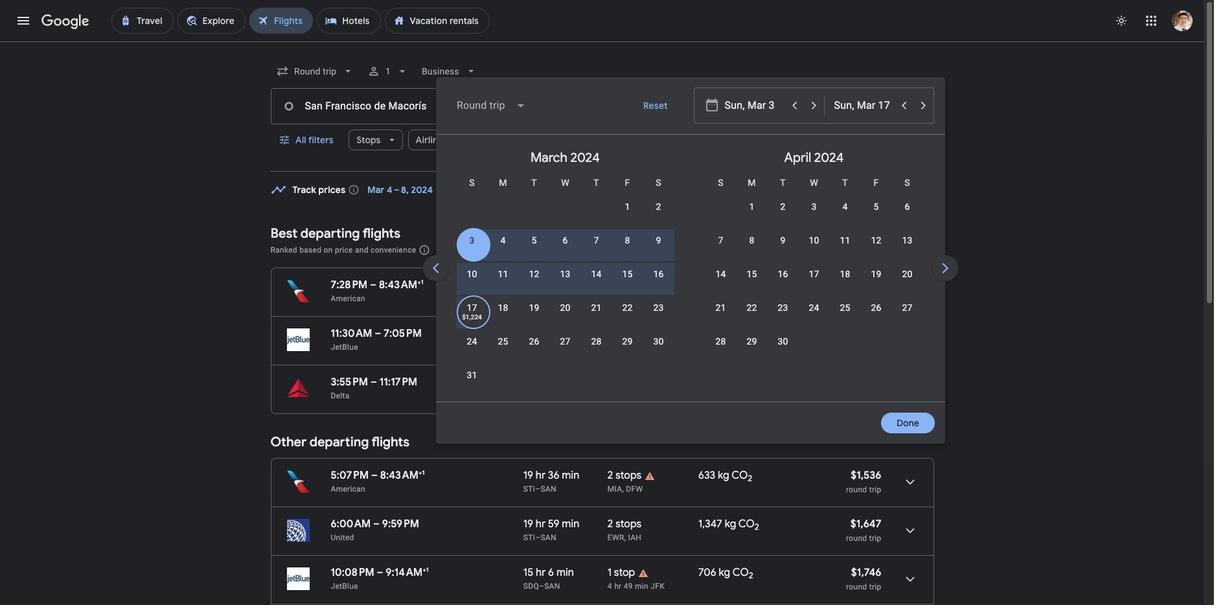 Task type: describe. For each thing, give the bounding box(es) containing it.
tue, apr 2 element
[[780, 200, 786, 213]]

fri, mar 22 element
[[622, 301, 633, 314]]

mon, mar 11 element
[[498, 268, 508, 281]]

, 1224 us dollars element
[[462, 314, 482, 321]]

wed, mar 20 element
[[560, 301, 571, 314]]

mon, apr 15 element
[[747, 268, 757, 281]]

wed, apr 24 element
[[809, 301, 819, 314]]

sat, apr 27 element
[[902, 301, 913, 314]]

row up wed, mar 13 element at top
[[456, 228, 674, 265]]

Departure time: 3:55 PM. text field
[[331, 376, 368, 389]]

next image
[[930, 253, 961, 284]]

leaves las américas international airport at 3:55 pm on monday, march 4 and arrives at san diego international airport - terminal 1 at 11:17 pm on monday, march 4. element
[[331, 376, 418, 389]]

leaves cibao international airport at 11:30 am on monday, march 4 and arrives at san diego international airport - terminal 1 at 7:05 pm on monday, march 4. element
[[331, 327, 422, 340]]

wed, apr 10 element
[[809, 234, 819, 247]]

leaves cibao international airport at 6:00 am on monday, march 4 and arrives at san diego international airport - terminal 1 at 9:59 pm on monday, march 4. element
[[331, 518, 419, 531]]

Departure time: 6:00 AM. text field
[[331, 518, 371, 531]]

sat, mar 9 element
[[656, 234, 661, 247]]

mon, apr 29 element
[[747, 335, 757, 348]]

1746 US dollars text field
[[851, 566, 882, 579]]

thu, mar 28 element
[[591, 335, 602, 348]]

previous image
[[420, 253, 451, 284]]

return text field for departure text field
[[834, 88, 894, 123]]

tue, apr 9 element
[[780, 234, 786, 247]]

row down wed, mar 20 element
[[456, 329, 674, 366]]

tue, mar 19 element
[[529, 301, 539, 314]]

return text field for departure text box
[[834, 89, 893, 124]]

mon, apr 22 element
[[747, 301, 757, 314]]

wed, apr 3 element
[[812, 200, 817, 213]]

1536 US dollars text field
[[851, 469, 882, 482]]

row up fri, mar 8 element
[[612, 189, 674, 231]]

Departure time: 5:07 PM. text field
[[331, 469, 369, 482]]

total duration 11 hr 35 min. element
[[523, 327, 608, 342]]

2 stops flight. element for layover (1 of 2) is a 4 hr 7 min layover at miami international airport in miami. layover (2 of 2) is a 6 hr 27 min overnight layover at dallas/fort worth international airport in dallas. "element"
[[608, 469, 642, 484]]

change appearance image
[[1106, 5, 1137, 36]]

tue, mar 12 element
[[529, 268, 539, 281]]

mon, apr 1 element
[[749, 200, 755, 213]]

Departure text field
[[724, 89, 784, 124]]

thu, mar 14 element
[[591, 268, 602, 281]]

total duration 15 hr 6 min. element
[[523, 566, 608, 581]]

row up "wed, mar 27" element
[[456, 295, 674, 332]]

flight details. leaves cibao international airport at 6:00 am on monday, march 4 and arrives at san diego international airport - terminal 1 at 9:59 pm on monday, march 4. image
[[895, 515, 926, 546]]

thu, mar 7 element
[[594, 234, 599, 247]]

flight details. leaves cibao international airport at 5:07 pm on monday, march 4 and arrives at san diego international airport - terminal 1 at 8:43 am on tuesday, march 5. image
[[895, 467, 926, 498]]

fri, apr 5 element
[[874, 200, 879, 213]]

thu, apr 25 element
[[840, 301, 850, 314]]

Departure text field
[[725, 88, 784, 123]]

fri, mar 1 element
[[625, 200, 630, 213]]

arrival time: 8:43 am on  tuesday, march 5. text field for leaves las américas international airport at 7:28 pm on monday, march 4 and arrives at san diego international airport - terminal 1 at 8:43 am on tuesday, march 5. element
[[379, 278, 424, 292]]

arrival time: 8:43 am on  tuesday, march 5. text field for leaves cibao international airport at 5:07 pm on monday, march 4 and arrives at san diego international airport - terminal 1 at 8:43 am on tuesday, march 5. element
[[380, 468, 425, 482]]

sun, apr 28 element
[[716, 335, 726, 348]]

2 stops flight. element for the layover (1 of 2) is a 1 hr 35 min layover at miami international airport in miami. layover (2 of 2) is a 6 hr 27 min overnight layover at dallas/fort worth international airport in dallas. element
[[608, 279, 642, 294]]

row up wed, apr 10 element
[[736, 189, 923, 231]]

fri, apr 12 element
[[871, 234, 882, 247]]

Departure time: 7:28 PM. text field
[[331, 279, 368, 292]]

sat, apr 13 element
[[902, 234, 913, 247]]

wed, mar 27 element
[[560, 335, 571, 348]]

learn more about tracked prices image
[[348, 184, 360, 196]]

total duration 17 hr 15 min. element
[[523, 279, 608, 294]]

wed, mar 13 element
[[560, 268, 571, 281]]

fri, apr 19 element
[[871, 268, 882, 281]]

tue, mar 26 element
[[529, 335, 539, 348]]

leaves las américas international airport at 10:08 pm on monday, march 4 and arrives at san diego international airport - terminal 1 at 9:14 am on tuesday, march 5. element
[[331, 566, 429, 579]]

row up wed, mar 20 element
[[456, 262, 674, 299]]

mon, mar 4 element
[[501, 234, 506, 247]]

sun, apr 7 element
[[718, 234, 723, 247]]

mon, mar 25 element
[[498, 335, 508, 348]]



Task type: locate. For each thing, give the bounding box(es) containing it.
row down wed, apr 17 element
[[705, 295, 923, 332]]

Departure time: 11:30 AM. text field
[[331, 327, 372, 340]]

3 2 stops flight. element from the top
[[608, 518, 642, 533]]

None text field
[[271, 88, 474, 124]]

thu, apr 18 element
[[840, 268, 850, 281]]

sun, apr 14 element
[[716, 268, 726, 281]]

Arrival time: 8:43 AM on  Tuesday, March 5. text field
[[379, 278, 424, 292], [380, 468, 425, 482]]

flight details. leaves las américas international airport at 10:08 pm on monday, march 4 and arrives at san diego international airport - terminal 1 at 9:14 am on tuesday, march 5. image
[[895, 564, 926, 595]]

mon, mar 18 element
[[498, 301, 508, 314]]

tue, mar 5 element
[[532, 234, 537, 247]]

sun, mar 3, departure date. element
[[469, 234, 475, 247]]

layover (1 of 2) is a 4 hr 7 min layover at miami international airport in miami. layover (2 of 2) is a 6 hr 27 min overnight layover at dallas/fort worth international airport in dallas. element
[[608, 484, 692, 494]]

2 1 stop flight. element from the top
[[608, 566, 635, 581]]

1342 US dollars text field
[[851, 279, 882, 292]]

fri, mar 8 element
[[625, 234, 630, 247]]

wed, mar 6 element
[[563, 234, 568, 247]]

grid
[[441, 140, 1187, 410]]

tue, apr 23 element
[[778, 301, 788, 314]]

1 vertical spatial arrival time: 8:43 am on  tuesday, march 5. text field
[[380, 468, 425, 482]]

total duration 19 hr 59 min. element
[[523, 518, 608, 533]]

1 stop flight. element down layover (1 of 2) is a 3 hr 20 min layover at newark liberty international airport in newark. layover (2 of 2) is a 4 hr 49 min layover at george bush intercontinental airport in houston. element
[[608, 566, 635, 581]]

Arrival time: 7:05 PM. text field
[[384, 327, 422, 340]]

sun, apr 21 element
[[716, 301, 726, 314]]

tue, apr 30 element
[[778, 335, 788, 348]]

leaves cibao international airport at 5:07 pm on monday, march 4 and arrives at san diego international airport - terminal 1 at 8:43 am on tuesday, march 5. element
[[331, 468, 425, 482]]

layover (1 of 2) is a 3 hr 20 min layover at newark liberty international airport in newark. layover (2 of 2) is a 4 hr 49 min layover at george bush intercontinental airport in houston. element
[[608, 533, 692, 543]]

total duration 19 hr 36 min. element
[[523, 469, 608, 484]]

arrival time: 8:43 am on  tuesday, march 5. text field down 'learn more about ranking' icon
[[379, 278, 424, 292]]

learn more about ranking image
[[419, 244, 430, 256]]

thu, mar 21 element
[[591, 301, 602, 314]]

sat, mar 30 element
[[653, 335, 664, 348]]

sat, mar 16 element
[[653, 268, 664, 281]]

sat, mar 2 element
[[656, 200, 661, 213]]

sun, mar 17, return date. element
[[467, 301, 477, 314]]

0 vertical spatial 2 stops flight. element
[[608, 279, 642, 294]]

1 vertical spatial 1 stop flight. element
[[608, 566, 635, 581]]

sun, mar 10 element
[[467, 268, 477, 281]]

swap origin and destination. image
[[469, 98, 484, 114]]

leaves las américas international airport at 7:28 pm on monday, march 4 and arrives at san diego international airport - terminal 1 at 8:43 am on tuesday, march 5. element
[[331, 278, 424, 292]]

row group
[[441, 140, 690, 400], [690, 140, 939, 397], [939, 140, 1187, 397]]

1 2 stops flight. element from the top
[[608, 279, 642, 294]]

main content
[[271, 173, 934, 605]]

sat, apr 6 element
[[905, 200, 910, 213]]

2 vertical spatial 2 stops flight. element
[[608, 518, 642, 533]]

0 vertical spatial arrival time: 8:43 am on  tuesday, march 5. text field
[[379, 278, 424, 292]]

Departure time: 10:08 PM. text field
[[331, 566, 374, 579]]

thu, apr 11 element
[[840, 234, 850, 247]]

None field
[[271, 60, 359, 83], [417, 60, 482, 83], [446, 90, 536, 121], [271, 60, 359, 83], [417, 60, 482, 83], [446, 90, 536, 121]]

loading results progress bar
[[0, 41, 1205, 44]]

row up wed, apr 24 element
[[705, 262, 923, 299]]

row
[[612, 189, 674, 231], [736, 189, 923, 231], [456, 228, 674, 265], [705, 228, 923, 265], [456, 262, 674, 299], [705, 262, 923, 299], [456, 295, 674, 332], [705, 295, 923, 332], [456, 329, 674, 366], [705, 329, 799, 366]]

1 1 stop flight. element from the top
[[608, 327, 635, 342]]

arrival time: 8:43 am on  tuesday, march 5. text field up arrival time: 9:59 pm. text field
[[380, 468, 425, 482]]

1 vertical spatial 2 stops flight. element
[[608, 469, 642, 484]]

1 stop flight. element
[[608, 327, 635, 342], [608, 566, 635, 581]]

mon, apr 8 element
[[749, 234, 755, 247]]

sun, mar 31 element
[[467, 369, 477, 382]]

sun, mar 24 element
[[467, 335, 477, 348]]

fri, mar 29 element
[[622, 335, 633, 348]]

1647 US dollars text field
[[851, 518, 882, 531]]

Arrival time: 9:59 PM. text field
[[382, 518, 419, 531]]

1 row group from the left
[[441, 140, 690, 400]]

thu, apr 4 element
[[843, 200, 848, 213]]

fri, mar 15 element
[[622, 268, 633, 281]]

row down mon, apr 22 "element"
[[705, 329, 799, 366]]

fri, apr 26 element
[[871, 301, 882, 314]]

main menu image
[[16, 13, 31, 29]]

None search field
[[271, 56, 1187, 444]]

2 2 stops flight. element from the top
[[608, 469, 642, 484]]

tue, apr 16 element
[[778, 268, 788, 281]]

sat, apr 20 element
[[902, 268, 913, 281]]

layover (1 of 2) is a 1 hr 35 min layover at miami international airport in miami. layover (2 of 2) is a 6 hr 27 min overnight layover at dallas/fort worth international airport in dallas. element
[[608, 294, 692, 304]]

1 stop flight. element right the "thu, mar 28" element
[[608, 327, 635, 342]]

wed, apr 17 element
[[809, 268, 819, 281]]

Return text field
[[834, 88, 894, 123], [834, 89, 893, 124]]

2 row group from the left
[[690, 140, 939, 397]]

Arrival time: 9:14 AM on  Tuesday, March 5. text field
[[386, 566, 429, 579]]

0 vertical spatial 1 stop flight. element
[[608, 327, 635, 342]]

Arrival time: 11:17 PM. text field
[[379, 376, 418, 389]]

3 row group from the left
[[939, 140, 1187, 397]]

sat, mar 23 element
[[653, 301, 664, 314]]

2 stops flight. element
[[608, 279, 642, 294], [608, 469, 642, 484], [608, 518, 642, 533]]

find the best price region
[[271, 173, 934, 216]]

row up wed, apr 17 element
[[705, 228, 923, 265]]



Task type: vqa. For each thing, say whether or not it's contained in the screenshot.
Google Account: Michelle Dermenjian  
(michelle.dermenjian@adept.ai) icon
no



